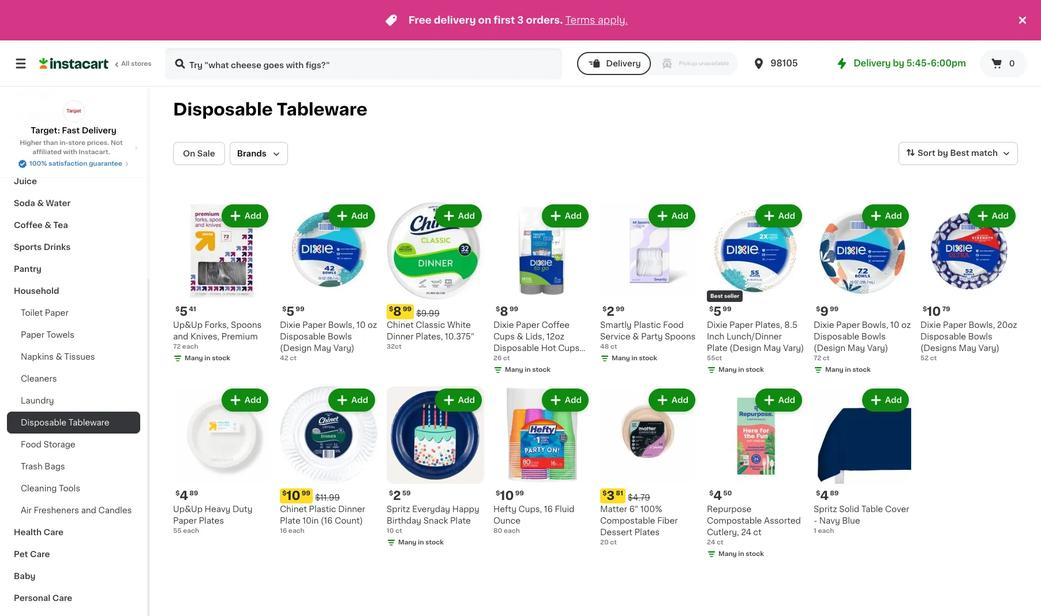 Task type: locate. For each thing, give the bounding box(es) containing it.
many in stock down "spritz everyday happy birthday snack plate 10 ct"
[[399, 539, 444, 546]]

0 horizontal spatial 16
[[280, 528, 287, 534]]

0 horizontal spatial 8
[[394, 306, 402, 318]]

72 inside up&up forks, spoons and knives, premium 72 each
[[173, 344, 181, 350]]

each inside up&up forks, spoons and knives, premium 72 each
[[182, 344, 199, 350]]

1 horizontal spatial $ 10 99
[[496, 490, 524, 502]]

3 bowls, from the left
[[969, 321, 996, 329]]

$ left $9.99
[[389, 306, 394, 312]]

compostable down 6"
[[601, 517, 656, 525]]

1 vertical spatial 3
[[607, 490, 615, 502]]

$ inside $10.99 original price: $11.99 element
[[282, 490, 287, 497]]

dinner up 32ct
[[387, 333, 414, 341]]

3 dixie from the left
[[707, 321, 728, 329]]

0 vertical spatial 2
[[607, 306, 615, 318]]

delivery button
[[578, 52, 652, 75]]

80
[[494, 528, 503, 534]]

many in stock down the 55ct
[[719, 367, 765, 373]]

delivery
[[854, 59, 891, 68], [607, 59, 641, 68], [82, 126, 117, 135]]

coffee up 12oz
[[542, 321, 570, 329]]

None search field
[[165, 47, 563, 80]]

& left tissues
[[56, 353, 62, 361]]

2 spritz from the left
[[814, 505, 838, 513]]

1 vertical spatial coffee
[[542, 321, 570, 329]]

99 for 48 ct
[[616, 306, 625, 312]]

1 8 from the left
[[394, 306, 402, 318]]

fiber
[[658, 517, 678, 525]]

add button for 10 ct
[[436, 390, 481, 411]]

coffee inside dixie paper coffee cups & lids, 12oz disposable hot cups (variety pack)
[[542, 321, 570, 329]]

2 horizontal spatial bowls
[[969, 333, 993, 341]]

soda
[[14, 199, 35, 207]]

compostable down repurpose
[[707, 517, 763, 525]]

many down (variety in the bottom of the page
[[505, 367, 524, 373]]

(design up 42
[[280, 344, 312, 352]]

up&up up 55
[[173, 505, 203, 513]]

1 horizontal spatial 5
[[287, 306, 295, 318]]

1 vertical spatial disposable tableware
[[21, 419, 109, 427]]

2 compostable from the left
[[707, 517, 763, 525]]

98105 button
[[753, 47, 822, 80]]

1 horizontal spatial spoons
[[665, 333, 696, 341]]

plastic inside chinet plastic dinner plate 10in (16 count) 16 each
[[309, 505, 336, 513]]

1 vertical spatial 2
[[394, 490, 401, 502]]

1 vertical spatial plates,
[[416, 333, 443, 341]]

99 down best seller
[[723, 306, 732, 312]]

1 vertical spatial food
[[21, 441, 42, 449]]

ct right 42
[[290, 355, 297, 362]]

dixie for dixie paper plates, 8.5 inch lunch/dinner plate (design may vary) 55ct
[[707, 321, 728, 329]]

vary) inside dixie paper bowls, 20oz disposable bowls (designs may vary) 52 ct
[[979, 344, 1000, 352]]

delivery left 5:45-
[[854, 59, 891, 68]]

99 inside $ 2 99
[[616, 306, 625, 312]]

1 horizontal spatial bowls,
[[863, 321, 889, 329]]

care for personal care
[[52, 594, 72, 602]]

0 vertical spatial spoons
[[231, 321, 262, 329]]

1 vertical spatial and
[[81, 507, 96, 515]]

0 vertical spatial care
[[44, 528, 63, 537]]

oz inside dixie paper bowls, 10 oz disposable bowls (design may vary) 72 ct
[[902, 321, 912, 329]]

1 horizontal spatial 100%
[[641, 505, 663, 513]]

and left knives, on the left of the page
[[173, 333, 189, 341]]

oz for dixie paper bowls, 10 oz disposable bowls (design may vary) 72 ct
[[902, 321, 912, 329]]

& inside smartly plastic food service & party spoons 48 ct
[[633, 333, 640, 341]]

in for dixie paper plates, 8.5 inch lunch/dinner plate (design may vary)
[[739, 367, 745, 373]]

1 dixie from the left
[[280, 321, 301, 329]]

add for 42 ct
[[352, 212, 368, 220]]

add for 26 ct
[[565, 212, 582, 220]]

$ for 24 ct
[[710, 490, 714, 497]]

89 for spritz
[[831, 490, 839, 497]]

hefty cups, 16 fluid ounce 80 each
[[494, 505, 575, 534]]

care inside health care link
[[44, 528, 63, 537]]

2 $ 4 89 from the left
[[817, 490, 839, 502]]

chinet inside chinet plastic dinner plate 10in (16 count) 16 each
[[280, 505, 307, 513]]

Best match Sort by field
[[899, 142, 1019, 165]]

2 4 from the left
[[714, 490, 723, 502]]

1 vertical spatial cups
[[559, 344, 580, 352]]

0 horizontal spatial best
[[711, 293, 724, 299]]

5 for dixie paper bowls, 10 oz disposable bowls (design may vary)
[[287, 306, 295, 318]]

laundry
[[21, 397, 54, 405]]

1 vary) from the left
[[334, 344, 355, 352]]

99 inside $ 9 99
[[831, 306, 839, 312]]

0 horizontal spatial plates
[[199, 517, 224, 525]]

spoons inside up&up forks, spoons and knives, premium 72 each
[[231, 321, 262, 329]]

many in stock for up&up forks, spoons and knives, premium
[[185, 355, 230, 362]]

up&up inside up&up forks, spoons and knives, premium 72 each
[[173, 321, 203, 329]]

bowls inside dixie paper bowls, 10 oz disposable bowls (design may vary) 42 ct
[[328, 333, 352, 341]]

$ up 42
[[282, 306, 287, 312]]

all
[[121, 61, 130, 67]]

0 vertical spatial up&up
[[173, 321, 203, 329]]

add button for 72 ct
[[864, 206, 908, 226]]

on sale button
[[173, 142, 225, 165]]

$ inside $ 2 59
[[389, 490, 394, 497]]

add button for 20 ct
[[650, 390, 695, 411]]

0 horizontal spatial plate
[[280, 517, 301, 525]]

each inside spritz solid table cover - navy blue 1 each
[[819, 528, 835, 534]]

bowls for dixie paper bowls, 10 oz disposable bowls (design may vary) 72 ct
[[862, 333, 886, 341]]

dixie inside dixie paper bowls, 10 oz disposable bowls (design may vary) 42 ct
[[280, 321, 301, 329]]

target: fast delivery logo image
[[63, 100, 85, 122]]

many down service
[[612, 355, 631, 362]]

best left match
[[951, 149, 970, 157]]

best left seller
[[711, 293, 724, 299]]

0 horizontal spatial 3
[[518, 16, 524, 25]]

1
[[814, 528, 817, 534]]

delivery inside button
[[607, 59, 641, 68]]

1 may from the left
[[314, 344, 332, 352]]

higher than in-store prices. not affiliated with instacart.
[[20, 140, 123, 155]]

plate up the 55ct
[[707, 344, 728, 352]]

dixie for dixie paper bowls, 10 oz disposable bowls (design may vary) 42 ct
[[280, 321, 301, 329]]

and left candles
[[81, 507, 96, 515]]

coffee up sports
[[14, 221, 43, 229]]

stock down party
[[639, 355, 658, 362]]

product group
[[173, 202, 271, 366], [280, 202, 378, 363], [387, 202, 485, 352], [494, 202, 591, 377], [601, 202, 698, 366], [707, 202, 805, 377], [814, 202, 912, 377], [921, 202, 1019, 363], [173, 386, 271, 536], [280, 386, 378, 536], [387, 386, 485, 550], [494, 386, 591, 536], [601, 386, 698, 548], [707, 386, 805, 561], [814, 386, 912, 536]]

$ up 55
[[176, 490, 180, 497]]

cups up 26 ct
[[494, 333, 515, 341]]

0 horizontal spatial by
[[894, 59, 905, 68]]

3 may from the left
[[848, 344, 866, 352]]

each
[[182, 344, 199, 350], [183, 528, 199, 534], [289, 528, 305, 534], [504, 528, 520, 534], [819, 528, 835, 534]]

3 bowls from the left
[[969, 333, 993, 341]]

1 horizontal spatial 16
[[545, 505, 553, 513]]

spoons
[[231, 321, 262, 329], [665, 333, 696, 341]]

0 horizontal spatial (design
[[280, 344, 312, 352]]

2 horizontal spatial plate
[[707, 344, 728, 352]]

8 inside the $8.99 original price: $9.99 element
[[394, 306, 402, 318]]

best
[[951, 149, 970, 157], [711, 293, 724, 299]]

dixie up 26 ct
[[494, 321, 514, 329]]

many down "birthday" at the left bottom
[[399, 539, 417, 546]]

paper for dixie paper bowls, 20oz disposable bowls (designs may vary) 52 ct
[[944, 321, 967, 329]]

$ 4 89 up the up&up heavy duty paper plates 55 each
[[176, 490, 198, 502]]

cups,
[[519, 505, 542, 513]]

2 for spritz everyday happy birthday snack plate
[[394, 490, 401, 502]]

$ for 80 each
[[496, 490, 500, 497]]

0 vertical spatial food
[[664, 321, 684, 329]]

1 compostable from the left
[[601, 517, 656, 525]]

1 vertical spatial chinet
[[280, 505, 307, 513]]

5 left 41
[[180, 306, 188, 318]]

2 horizontal spatial (design
[[814, 344, 846, 352]]

2 vary) from the left
[[784, 344, 805, 352]]

50
[[724, 490, 733, 497]]

dixie for dixie paper bowls, 20oz disposable bowls (designs may vary) 52 ct
[[921, 321, 942, 329]]

1 (design from the left
[[280, 344, 312, 352]]

0 horizontal spatial 2
[[394, 490, 401, 502]]

99 up dixie paper coffee cups & lids, 12oz disposable hot cups (variety pack)
[[510, 306, 519, 312]]

1 horizontal spatial best
[[951, 149, 970, 157]]

0 horizontal spatial 4
[[180, 490, 188, 502]]

many in stock down cutlery,
[[719, 551, 765, 557]]

1 89 from the left
[[190, 490, 198, 497]]

1 $ 5 99 from the left
[[282, 306, 305, 318]]

ct down $ 9 99
[[823, 355, 830, 362]]

compostable
[[601, 517, 656, 525], [707, 517, 763, 525]]

99 left $11.99 at the bottom of the page
[[302, 490, 311, 497]]

paper for dixie paper bowls, 10 oz disposable bowls (design may vary) 72 ct
[[837, 321, 861, 329]]

stock for smartly plastic food service & party spoons
[[639, 355, 658, 362]]

$ up -
[[817, 490, 821, 497]]

chinet inside chinet classic white dinner plates, 10.375" 32ct
[[387, 321, 414, 329]]

cheese link
[[7, 148, 140, 170]]

1 horizontal spatial cups
[[559, 344, 580, 352]]

plate left the 10in
[[280, 517, 301, 525]]

1 vertical spatial 24
[[707, 539, 716, 546]]

72 down "9"
[[814, 355, 822, 362]]

vary) inside dixie paper bowls, 10 oz disposable bowls (design may vary) 42 ct
[[334, 344, 355, 352]]

add button for 42 ct
[[330, 206, 374, 226]]

0 horizontal spatial 24
[[707, 539, 716, 546]]

1 horizontal spatial 72
[[814, 355, 822, 362]]

coffee & tea
[[14, 221, 68, 229]]

1 vertical spatial plates
[[635, 528, 660, 537]]

many down dixie paper bowls, 10 oz disposable bowls (design may vary) 72 ct
[[826, 367, 844, 373]]

$ 5 99 for dixie paper plates, 8.5 inch lunch/dinner plate (design may vary)
[[710, 306, 732, 318]]

many for up&up forks, spoons and knives, premium
[[185, 355, 203, 362]]

$ inside $ 10 79
[[923, 306, 928, 312]]

may inside dixie paper bowls, 20oz disposable bowls (designs may vary) 52 ct
[[960, 344, 977, 352]]

matter
[[601, 505, 628, 513]]

plate
[[707, 344, 728, 352], [280, 517, 301, 525], [451, 517, 471, 525]]

2 89 from the left
[[831, 490, 839, 497]]

$ for 55ct
[[710, 306, 714, 312]]

0 vertical spatial disposable tableware
[[173, 101, 368, 118]]

8.5
[[785, 321, 798, 329]]

99 right "9"
[[831, 306, 839, 312]]

55
[[173, 528, 182, 534]]

1 oz from the left
[[368, 321, 377, 329]]

ct inside $ 3 81 $4.79 matter 6" 100% compostable fiber dessert plates 20 ct
[[611, 539, 617, 546]]

many in stock for repurpose compostable assorted cutlery, 24 ct
[[719, 551, 765, 557]]

many down knives, on the left of the page
[[185, 355, 203, 362]]

best inside best match sort by field
[[951, 149, 970, 157]]

& right soda
[[37, 199, 44, 207]]

10
[[928, 306, 942, 318], [357, 321, 366, 329], [891, 321, 900, 329], [287, 490, 301, 502], [500, 490, 514, 502], [387, 528, 394, 534]]

plates,
[[756, 321, 783, 329], [416, 333, 443, 341]]

24
[[742, 528, 752, 537], [707, 539, 716, 546]]

add button for 80 each
[[543, 390, 588, 411]]

spritz solid table cover - navy blue 1 each
[[814, 505, 910, 534]]

0 horizontal spatial compostable
[[601, 517, 656, 525]]

2 oz from the left
[[902, 321, 912, 329]]

2 5 from the left
[[287, 306, 295, 318]]

0 vertical spatial coffee
[[14, 221, 43, 229]]

2 bowls, from the left
[[863, 321, 889, 329]]

$ inside $ 4 50
[[710, 490, 714, 497]]

tableware
[[277, 101, 368, 118], [69, 419, 109, 427]]

in down the 'dixie paper plates, 8.5 inch lunch/dinner plate (design may vary) 55ct'
[[739, 367, 745, 373]]

cups down 12oz
[[559, 344, 580, 352]]

& for tissues
[[56, 353, 62, 361]]

dinner up count)
[[339, 505, 365, 513]]

1 horizontal spatial food
[[664, 321, 684, 329]]

1 vertical spatial 16
[[280, 528, 287, 534]]

paper inside the up&up heavy duty paper plates 55 each
[[173, 517, 197, 525]]

dixie for dixie paper coffee cups & lids, 12oz disposable hot cups (variety pack)
[[494, 321, 514, 329]]

1 horizontal spatial 4
[[714, 490, 723, 502]]

10 inside dixie paper bowls, 10 oz disposable bowls (design may vary) 42 ct
[[357, 321, 366, 329]]

100%
[[30, 161, 47, 167], [641, 505, 663, 513]]

0 horizontal spatial 5
[[180, 306, 188, 318]]

paper inside dixie paper bowls, 10 oz disposable bowls (design may vary) 72 ct
[[837, 321, 861, 329]]

free delivery on first 3 orders. terms apply.
[[409, 16, 628, 25]]

heavy
[[205, 505, 231, 513]]

many in stock down pack)
[[505, 367, 551, 373]]

add button for 55 each
[[223, 390, 267, 411]]

$ up dixie paper bowls, 10 oz disposable bowls (design may vary) 72 ct
[[817, 306, 821, 312]]

1 vertical spatial best
[[711, 293, 724, 299]]

0 vertical spatial dinner
[[387, 333, 414, 341]]

59
[[402, 490, 411, 497]]

0 horizontal spatial 100%
[[30, 161, 47, 167]]

$ left the 81 at the right of page
[[603, 490, 607, 497]]

plate down happy
[[451, 517, 471, 525]]

2 may from the left
[[764, 344, 782, 352]]

0 vertical spatial 16
[[545, 505, 553, 513]]

add for 48 ct
[[672, 212, 689, 220]]

1 horizontal spatial oz
[[902, 321, 912, 329]]

$ for 48 ct
[[603, 306, 607, 312]]

stock down snack
[[426, 539, 444, 546]]

1 vertical spatial 100%
[[641, 505, 663, 513]]

99 up smartly
[[616, 306, 625, 312]]

1 4 from the left
[[180, 490, 188, 502]]

sports drinks
[[14, 243, 71, 251]]

(design inside the 'dixie paper plates, 8.5 inch lunch/dinner plate (design may vary) 55ct'
[[730, 344, 762, 352]]

spoons up premium
[[231, 321, 262, 329]]

1 horizontal spatial plastic
[[634, 321, 662, 329]]

cheese
[[14, 155, 46, 163]]

cleaning tools link
[[7, 478, 140, 500]]

care for pet care
[[30, 550, 50, 558]]

1 horizontal spatial plate
[[451, 517, 471, 525]]

delivery for delivery by 5:45-6:00pm
[[854, 59, 891, 68]]

pet care
[[14, 550, 50, 558]]

2 dixie from the left
[[494, 321, 514, 329]]

(design for 5
[[730, 344, 762, 352]]

many for dixie paper plates, 8.5 inch lunch/dinner plate (design may vary)
[[719, 367, 737, 373]]

personal care link
[[7, 587, 140, 609]]

vary) inside the 'dixie paper plates, 8.5 inch lunch/dinner plate (design may vary) 55ct'
[[784, 344, 805, 352]]

$ 2 59
[[389, 490, 411, 502]]

99
[[296, 306, 305, 312], [403, 306, 412, 312], [510, 306, 519, 312], [616, 306, 625, 312], [723, 306, 732, 312], [831, 306, 839, 312], [302, 490, 311, 497], [516, 490, 524, 497]]

party
[[642, 333, 663, 341]]

4 left 50
[[714, 490, 723, 502]]

2 horizontal spatial 5
[[714, 306, 722, 318]]

dinner inside chinet plastic dinner plate 10in (16 count) 16 each
[[339, 505, 365, 513]]

vary) inside dixie paper bowls, 10 oz disposable bowls (design may vary) 72 ct
[[868, 344, 889, 352]]

0 vertical spatial best
[[951, 149, 970, 157]]

0 vertical spatial cups
[[494, 333, 515, 341]]

99 for 26 ct
[[510, 306, 519, 312]]

2 8 from the left
[[500, 306, 509, 318]]

may inside dixie paper bowls, 10 oz disposable bowls (design may vary) 42 ct
[[314, 344, 332, 352]]

food storage link
[[7, 434, 140, 456]]

toilet
[[21, 309, 43, 317]]

lunch/dinner
[[727, 333, 782, 341]]

0 vertical spatial 72
[[173, 344, 181, 350]]

4 up 55
[[180, 490, 188, 502]]

dixie up 42
[[280, 321, 301, 329]]

1 horizontal spatial 24
[[742, 528, 752, 537]]

99 for 55ct
[[723, 306, 732, 312]]

$ 8 99
[[389, 306, 412, 318], [496, 306, 519, 318]]

89 up the up&up heavy duty paper plates 55 each
[[190, 490, 198, 497]]

$ 10 99
[[282, 490, 311, 502], [496, 490, 524, 502]]

may inside dixie paper bowls, 10 oz disposable bowls (design may vary) 72 ct
[[848, 344, 866, 352]]

$ left $11.99 at the bottom of the page
[[282, 490, 287, 497]]

paper inside the 'dixie paper plates, 8.5 inch lunch/dinner plate (design may vary) 55ct'
[[730, 321, 754, 329]]

$ left 50
[[710, 490, 714, 497]]

100% satisfaction guarantee
[[30, 161, 122, 167]]

plates, down classic
[[416, 333, 443, 341]]

0 horizontal spatial plastic
[[309, 505, 336, 513]]

plastic up (16
[[309, 505, 336, 513]]

and inside up&up forks, spoons and knives, premium 72 each
[[173, 333, 189, 341]]

plastic inside smartly plastic food service & party spoons 48 ct
[[634, 321, 662, 329]]

plastic for party
[[634, 321, 662, 329]]

0 vertical spatial plates,
[[756, 321, 783, 329]]

in for spritz everyday happy birthday snack plate
[[418, 539, 424, 546]]

0 vertical spatial plastic
[[634, 321, 662, 329]]

0 horizontal spatial dinner
[[339, 505, 365, 513]]

best for best seller
[[711, 293, 724, 299]]

stock down dixie paper bowls, 10 oz disposable bowls (design may vary) 72 ct
[[853, 367, 871, 373]]

stock for dixie paper plates, 8.5 inch lunch/dinner plate (design may vary)
[[746, 367, 765, 373]]

spoons right party
[[665, 333, 696, 341]]

5:45-
[[907, 59, 932, 68]]

target: fast delivery
[[31, 126, 117, 135]]

add for 55 each
[[245, 396, 262, 404]]

0 horizontal spatial tableware
[[69, 419, 109, 427]]

0 vertical spatial plates
[[199, 517, 224, 525]]

$ for 72 each
[[176, 306, 180, 312]]

dixie paper plates, 8.5 inch lunch/dinner plate (design may vary) 55ct
[[707, 321, 805, 362]]

3 5 from the left
[[714, 306, 722, 318]]

oz inside dixie paper bowls, 10 oz disposable bowls (design may vary) 42 ct
[[368, 321, 377, 329]]

chinet up 32ct
[[387, 321, 414, 329]]

$ 10 99 up hefty
[[496, 490, 524, 502]]

may for dixie paper bowls, 10 oz disposable bowls (design may vary) 42 ct
[[314, 344, 332, 352]]

4 dixie from the left
[[814, 321, 835, 329]]

stock down up&up forks, spoons and knives, premium 72 each
[[212, 355, 230, 362]]

plastic up party
[[634, 321, 662, 329]]

3 4 from the left
[[821, 490, 830, 502]]

24 down cutlery,
[[707, 539, 716, 546]]

100% down $3.81 original price: $4.79 element
[[641, 505, 663, 513]]

stock
[[212, 355, 230, 362], [639, 355, 658, 362], [533, 367, 551, 373], [746, 367, 765, 373], [853, 367, 871, 373], [426, 539, 444, 546], [746, 551, 765, 557]]

(design down lunch/dinner
[[730, 344, 762, 352]]

2 up&up from the top
[[173, 505, 203, 513]]

bowls, inside dixie paper bowls, 10 oz disposable bowls (design may vary) 42 ct
[[328, 321, 355, 329]]

$ inside $ 9 99
[[817, 306, 821, 312]]

bowls for dixie paper bowls, 10 oz disposable bowls (design may vary) 42 ct
[[328, 333, 352, 341]]

1 5 from the left
[[180, 306, 188, 318]]

2 up smartly
[[607, 306, 615, 318]]

1 $ 8 99 from the left
[[389, 306, 412, 318]]

add for 1 each
[[886, 396, 903, 404]]

personal care
[[14, 594, 72, 602]]

$ left 79
[[923, 306, 928, 312]]

1 horizontal spatial delivery
[[607, 59, 641, 68]]

16
[[545, 505, 553, 513], [280, 528, 287, 534]]

3 vary) from the left
[[868, 344, 889, 352]]

1 vertical spatial care
[[30, 550, 50, 558]]

2 (design from the left
[[730, 344, 762, 352]]

1 horizontal spatial $ 8 99
[[496, 306, 519, 318]]

disposable tableware up brands 'dropdown button'
[[173, 101, 368, 118]]

plate inside the 'dixie paper plates, 8.5 inch lunch/dinner plate (design may vary) 55ct'
[[707, 344, 728, 352]]

0 horizontal spatial spritz
[[387, 505, 410, 513]]

add for 52 ct
[[993, 212, 1010, 220]]

food inside smartly plastic food service & party spoons 48 ct
[[664, 321, 684, 329]]

$ inside $ 2 99
[[603, 306, 607, 312]]

& for tea
[[45, 221, 51, 229]]

disposable inside dixie paper coffee cups & lids, 12oz disposable hot cups (variety pack)
[[494, 344, 540, 352]]

spritz
[[387, 505, 410, 513], [814, 505, 838, 513]]

$ for 10 ct
[[389, 490, 394, 497]]

paper inside dixie paper coffee cups & lids, 12oz disposable hot cups (variety pack)
[[516, 321, 540, 329]]

0 horizontal spatial cups
[[494, 333, 515, 341]]

2 vertical spatial care
[[52, 594, 72, 602]]

0 horizontal spatial 89
[[190, 490, 198, 497]]

1 vertical spatial tableware
[[69, 419, 109, 427]]

bags
[[45, 463, 65, 471]]

81
[[616, 490, 624, 497]]

napkins
[[21, 353, 54, 361]]

air fresheners and candles
[[21, 507, 132, 515]]

plastic
[[634, 321, 662, 329], [309, 505, 336, 513]]

household
[[14, 287, 59, 295]]

89 for up&up
[[190, 490, 198, 497]]

100% inside button
[[30, 161, 47, 167]]

many inside product group
[[826, 367, 844, 373]]

$8.99 original price: $9.99 element
[[387, 304, 485, 319]]

3 left the 81 at the right of page
[[607, 490, 615, 502]]

0 horizontal spatial 72
[[173, 344, 181, 350]]

3 (design from the left
[[814, 344, 846, 352]]

0 horizontal spatial $ 8 99
[[389, 306, 412, 318]]

each down ounce
[[504, 528, 520, 534]]

0 horizontal spatial oz
[[368, 321, 377, 329]]

2 for smartly plastic food service & party spoons
[[607, 306, 615, 318]]

disposable up food storage
[[21, 419, 67, 427]]

air
[[21, 507, 32, 515]]

add button for 26 ct
[[543, 206, 588, 226]]

5 dixie from the left
[[921, 321, 942, 329]]

3
[[518, 16, 524, 25], [607, 490, 615, 502]]

1 horizontal spatial 8
[[500, 306, 509, 318]]

(design for 9
[[814, 344, 846, 352]]

plates, inside the 'dixie paper plates, 8.5 inch lunch/dinner plate (design may vary) 55ct'
[[756, 321, 783, 329]]

$ 9 99
[[817, 306, 839, 318]]

5 up 42
[[287, 306, 295, 318]]

paper for toilet paper
[[45, 309, 69, 317]]

care inside the pet care link
[[30, 550, 50, 558]]

by for delivery
[[894, 59, 905, 68]]

many for smartly plastic food service & party spoons
[[612, 355, 631, 362]]

disposable up (variety in the bottom of the page
[[494, 344, 540, 352]]

in down smartly plastic food service & party spoons 48 ct
[[632, 355, 638, 362]]

1 $ 4 89 from the left
[[176, 490, 198, 502]]

bowls inside dixie paper bowls, 10 oz disposable bowls (design may vary) 72 ct
[[862, 333, 886, 341]]

0 vertical spatial chinet
[[387, 321, 414, 329]]

may inside the 'dixie paper plates, 8.5 inch lunch/dinner plate (design may vary) 55ct'
[[764, 344, 782, 352]]

2 $ 10 99 from the left
[[496, 490, 524, 502]]

food right smartly
[[664, 321, 684, 329]]

1 horizontal spatial $ 4 89
[[817, 490, 839, 502]]

many in stock down dixie paper bowls, 10 oz disposable bowls (design may vary) 72 ct
[[826, 367, 871, 373]]

(design inside dixie paper bowls, 10 oz disposable bowls (design may vary) 72 ct
[[814, 344, 846, 352]]

24 right cutlery,
[[742, 528, 752, 537]]

chinet
[[387, 321, 414, 329], [280, 505, 307, 513]]

1 horizontal spatial and
[[173, 333, 189, 341]]

1 bowls, from the left
[[328, 321, 355, 329]]

spritz inside "spritz everyday happy birthday snack plate 10 ct"
[[387, 505, 410, 513]]

1 spritz from the left
[[387, 505, 410, 513]]

4 may from the left
[[960, 344, 977, 352]]

1 vertical spatial up&up
[[173, 505, 203, 513]]

4
[[180, 490, 188, 502], [714, 490, 723, 502], [821, 490, 830, 502]]

26 ct
[[494, 355, 510, 362]]

$ 8 99 left $9.99
[[389, 306, 412, 318]]

delivery for delivery
[[607, 59, 641, 68]]

0 horizontal spatial bowls
[[328, 333, 352, 341]]

dixie down "9"
[[814, 321, 835, 329]]

20
[[601, 539, 609, 546]]

99 for 80 each
[[516, 490, 524, 497]]

ct inside dixie paper bowls, 20oz disposable bowls (designs may vary) 52 ct
[[931, 355, 938, 362]]

1 vertical spatial spoons
[[665, 333, 696, 341]]

dixie down $ 10 79
[[921, 321, 942, 329]]

2 $ 5 99 from the left
[[710, 306, 732, 318]]

0 horizontal spatial spoons
[[231, 321, 262, 329]]

dinner inside chinet classic white dinner plates, 10.375" 32ct
[[387, 333, 414, 341]]

1 vertical spatial dinner
[[339, 505, 365, 513]]

disposable tableware
[[173, 101, 368, 118], [21, 419, 109, 427]]

frozen
[[14, 111, 42, 120]]

&
[[37, 199, 44, 207], [45, 221, 51, 229], [517, 333, 524, 341], [633, 333, 640, 341], [56, 353, 62, 361]]

disposable up 42
[[280, 333, 326, 341]]

dinner
[[387, 333, 414, 341], [339, 505, 365, 513]]

4 for repurpose compostable assorted cutlery, 24 ct
[[714, 490, 723, 502]]

care down baby link
[[52, 594, 72, 602]]

1 horizontal spatial spritz
[[814, 505, 838, 513]]

bowls, for 10
[[969, 321, 996, 329]]

care inside personal care link
[[52, 594, 72, 602]]

dixie inside dixie paper bowls, 20oz disposable bowls (designs may vary) 52 ct
[[921, 321, 942, 329]]

up&up for and
[[173, 321, 203, 329]]

delivery by 5:45-6:00pm link
[[836, 57, 967, 70]]

1 up&up from the top
[[173, 321, 203, 329]]

dixie inside the 'dixie paper plates, 8.5 inch lunch/dinner plate (design may vary) 55ct'
[[707, 321, 728, 329]]

up&up inside the up&up heavy duty paper plates 55 each
[[173, 505, 203, 513]]

delivery up the prices.
[[82, 126, 117, 135]]

in down knives, on the left of the page
[[205, 355, 211, 362]]

all stores
[[121, 61, 152, 67]]

3 right first
[[518, 16, 524, 25]]

up&up for paper
[[173, 505, 203, 513]]

& left tea
[[45, 221, 51, 229]]

10.375"
[[445, 333, 475, 341]]

compostable inside $ 3 81 $4.79 matter 6" 100% compostable fiber dessert plates 20 ct
[[601, 517, 656, 525]]

many in stock inside product group
[[826, 367, 871, 373]]

4 vary) from the left
[[979, 344, 1000, 352]]

0 horizontal spatial chinet
[[280, 505, 307, 513]]

1 bowls from the left
[[328, 333, 352, 341]]

8 left $9.99
[[394, 306, 402, 318]]

in down cutlery,
[[739, 551, 745, 557]]

in down "spritz everyday happy birthday snack plate 10 ct"
[[418, 539, 424, 546]]

1 $ 10 99 from the left
[[282, 490, 311, 502]]

$ 4 89 up navy
[[817, 490, 839, 502]]

product group containing 9
[[814, 202, 912, 377]]

1 vertical spatial by
[[938, 149, 949, 157]]

0 horizontal spatial bowls,
[[328, 321, 355, 329]]

10 inside "spritz everyday happy birthday snack plate 10 ct"
[[387, 528, 394, 534]]

0 horizontal spatial $ 4 89
[[176, 490, 198, 502]]

$
[[176, 306, 180, 312], [282, 306, 287, 312], [389, 306, 394, 312], [496, 306, 500, 312], [603, 306, 607, 312], [710, 306, 714, 312], [817, 306, 821, 312], [923, 306, 928, 312], [176, 490, 180, 497], [282, 490, 287, 497], [389, 490, 394, 497], [496, 490, 500, 497], [603, 490, 607, 497], [710, 490, 714, 497], [817, 490, 821, 497]]

each right 55
[[183, 528, 199, 534]]

1 horizontal spatial dinner
[[387, 333, 414, 341]]

2 bowls from the left
[[862, 333, 886, 341]]

best for best match
[[951, 149, 970, 157]]

1 horizontal spatial by
[[938, 149, 949, 157]]

each inside the up&up heavy duty paper plates 55 each
[[183, 528, 199, 534]]

spritz for solid
[[814, 505, 838, 513]]

disposable up sale
[[173, 101, 273, 118]]

dixie inside dixie paper bowls, 10 oz disposable bowls (design may vary) 72 ct
[[814, 321, 835, 329]]

vary) for dixie paper plates, 8.5 inch lunch/dinner plate (design may vary) 55ct
[[784, 344, 805, 352]]

$ up hefty
[[496, 490, 500, 497]]

1 horizontal spatial $ 5 99
[[710, 306, 732, 318]]

disposable down $ 9 99
[[814, 333, 860, 341]]

$ inside $ 5 41
[[176, 306, 180, 312]]

1 horizontal spatial plates
[[635, 528, 660, 537]]

by inside field
[[938, 149, 949, 157]]

plates
[[199, 517, 224, 525], [635, 528, 660, 537]]

1 horizontal spatial 89
[[831, 490, 839, 497]]

storage
[[44, 441, 75, 449]]

spritz up navy
[[814, 505, 838, 513]]

0 vertical spatial and
[[173, 333, 189, 341]]

paper inside dixie paper bowls, 20oz disposable bowls (designs may vary) 52 ct
[[944, 321, 967, 329]]

$ 5 99 down best seller
[[710, 306, 732, 318]]

coffee inside coffee & tea link
[[14, 221, 43, 229]]

paper inside dixie paper bowls, 10 oz disposable bowls (design may vary) 42 ct
[[303, 321, 326, 329]]



Task type: describe. For each thing, give the bounding box(es) containing it.
guarantee
[[89, 161, 122, 167]]

add for 72 each
[[245, 212, 262, 220]]

happy
[[453, 505, 480, 513]]

ice
[[14, 90, 27, 98]]

99 for 72 ct
[[831, 306, 839, 312]]

plate inside chinet plastic dinner plate 10in (16 count) 16 each
[[280, 517, 301, 525]]

bakery
[[14, 133, 43, 141]]

many in stock for smartly plastic food service & party spoons
[[612, 355, 658, 362]]

$ 4 89 for up&up
[[176, 490, 198, 502]]

in for dixie paper bowls, 10 oz disposable bowls (design may vary)
[[846, 367, 852, 373]]

$ for 26 ct
[[496, 306, 500, 312]]

instacart logo image
[[39, 57, 109, 70]]

10 inside dixie paper bowls, 10 oz disposable bowls (design may vary) 72 ct
[[891, 321, 900, 329]]

many in stock for dixie paper bowls, 10 oz disposable bowls (design may vary)
[[826, 367, 871, 373]]

in for repurpose compostable assorted cutlery, 24 ct
[[739, 551, 745, 557]]

napkins & tissues
[[21, 353, 95, 361]]

table
[[862, 505, 884, 513]]

42
[[280, 355, 289, 362]]

add for 24 ct
[[779, 396, 796, 404]]

health
[[14, 528, 42, 537]]

10in
[[303, 517, 319, 525]]

$ 10 99 inside $10.99 original price: $11.99 element
[[282, 490, 311, 502]]

$ for 72 ct
[[817, 306, 821, 312]]

0 horizontal spatial and
[[81, 507, 96, 515]]

16 inside chinet plastic dinner plate 10in (16 count) 16 each
[[280, 528, 287, 534]]

personal
[[14, 594, 50, 602]]

1 horizontal spatial disposable tableware
[[173, 101, 368, 118]]

stock for dixie paper coffee cups & lids, 12oz disposable hot cups (variety pack)
[[533, 367, 551, 373]]

in for up&up forks, spoons and knives, premium
[[205, 355, 211, 362]]

dessert
[[601, 528, 633, 537]]

satisfaction
[[49, 161, 87, 167]]

6"
[[630, 505, 639, 513]]

ct inside dixie paper bowls, 10 oz disposable bowls (design may vary) 42 ct
[[290, 355, 297, 362]]

$ 8 99 inside the $8.99 original price: $9.99 element
[[389, 306, 412, 318]]

disposable inside dixie paper bowls, 10 oz disposable bowls (design may vary) 42 ct
[[280, 333, 326, 341]]

many for repurpose compostable assorted cutlery, 24 ct
[[719, 551, 737, 557]]

$ for 42 ct
[[282, 306, 287, 312]]

smartly
[[601, 321, 632, 329]]

duty
[[233, 505, 253, 513]]

bowls, inside dixie paper bowls, 10 oz disposable bowls (design may vary) 72 ct
[[863, 321, 889, 329]]

cover
[[886, 505, 910, 513]]

ct right cutlery,
[[754, 528, 762, 537]]

prices.
[[87, 140, 109, 146]]

in for smartly plastic food service & party spoons
[[632, 355, 638, 362]]

stock for repurpose compostable assorted cutlery, 24 ct
[[746, 551, 765, 557]]

paper towels
[[21, 331, 74, 339]]

& for water
[[37, 199, 44, 207]]

forks,
[[205, 321, 229, 329]]

$3.81 original price: $4.79 element
[[601, 489, 698, 504]]

add button for 72 each
[[223, 206, 267, 226]]

stores
[[131, 61, 152, 67]]

16 inside hefty cups, 16 fluid ounce 80 each
[[545, 505, 553, 513]]

affiliated
[[32, 149, 62, 155]]

frozen foods
[[14, 111, 70, 120]]

may for dixie paper plates, 8.5 inch lunch/dinner plate (design may vary) 55ct
[[764, 344, 782, 352]]

baby link
[[7, 565, 140, 587]]

stock for spritz everyday happy birthday snack plate
[[426, 539, 444, 546]]

$ 4 50
[[710, 490, 733, 502]]

paper for dixie paper plates, 8.5 inch lunch/dinner plate (design may vary) 55ct
[[730, 321, 754, 329]]

(design inside dixie paper bowls, 10 oz disposable bowls (design may vary) 42 ct
[[280, 344, 312, 352]]

hefty
[[494, 505, 517, 513]]

100% inside $ 3 81 $4.79 matter 6" 100% compostable fiber dessert plates 20 ct
[[641, 505, 663, 513]]

target:
[[31, 126, 60, 135]]

laundry link
[[7, 390, 140, 412]]

cleaning tools
[[21, 485, 80, 493]]

add button for 48 ct
[[650, 206, 695, 226]]

disposable tableware link
[[7, 412, 140, 434]]

compostable inside repurpose compostable assorted cutlery, 24 ct 24 ct
[[707, 517, 763, 525]]

vary) for dixie paper bowls, 10 oz disposable bowls (design may vary) 72 ct
[[868, 344, 889, 352]]

orders.
[[526, 16, 563, 25]]

frozen foods link
[[7, 105, 140, 126]]

brands
[[237, 150, 267, 158]]

pet
[[14, 550, 28, 558]]

spoons inside smartly plastic food service & party spoons 48 ct
[[665, 333, 696, 341]]

$4.79
[[628, 494, 651, 502]]

fresheners
[[34, 507, 79, 515]]

snack
[[424, 517, 448, 525]]

dixie paper bowls, 20oz disposable bowls (designs may vary) 52 ct
[[921, 321, 1018, 362]]

add for 16 each
[[352, 396, 368, 404]]

ct inside dixie paper bowls, 10 oz disposable bowls (design may vary) 72 ct
[[823, 355, 830, 362]]

oz for dixie paper bowls, 10 oz disposable bowls (design may vary) 42 ct
[[368, 321, 377, 329]]

than
[[43, 140, 58, 146]]

stock for up&up forks, spoons and knives, premium
[[212, 355, 230, 362]]

5 for up&up forks, spoons and knives, premium
[[180, 306, 188, 318]]

brands button
[[230, 142, 288, 165]]

seller
[[725, 293, 740, 299]]

cream
[[29, 90, 57, 98]]

ct down cutlery,
[[717, 539, 724, 546]]

smartly plastic food service & party spoons 48 ct
[[601, 321, 696, 350]]

many for spritz everyday happy birthday snack plate
[[399, 539, 417, 546]]

care for health care
[[44, 528, 63, 537]]

product group containing 3
[[601, 386, 698, 548]]

& inside dixie paper coffee cups & lids, 12oz disposable hot cups (variety pack)
[[517, 333, 524, 341]]

in for dixie paper coffee cups & lids, 12oz disposable hot cups (variety pack)
[[525, 367, 531, 373]]

26
[[494, 355, 502, 362]]

store
[[68, 140, 85, 146]]

plates, inside chinet classic white dinner plates, 10.375" 32ct
[[416, 333, 443, 341]]

limited time offer region
[[0, 0, 1016, 40]]

(variety
[[494, 356, 525, 364]]

72 inside dixie paper bowls, 10 oz disposable bowls (design may vary) 72 ct
[[814, 355, 822, 362]]

dixie paper bowls, 10 oz disposable bowls (design may vary) 72 ct
[[814, 321, 912, 362]]

air fresheners and candles link
[[7, 500, 140, 522]]

add for 20 ct
[[672, 396, 689, 404]]

ct inside smartly plastic food service & party spoons 48 ct
[[611, 344, 618, 350]]

add for 72 ct
[[886, 212, 903, 220]]

paper for dixie paper bowls, 10 oz disposable bowls (design may vary) 42 ct
[[303, 321, 326, 329]]

add button for 55ct
[[757, 206, 802, 226]]

5 for dixie paper plates, 8.5 inch lunch/dinner plate (design may vary)
[[714, 306, 722, 318]]

plastic for (16
[[309, 505, 336, 513]]

$ 4 89 for spritz
[[817, 490, 839, 502]]

48
[[601, 344, 609, 350]]

spritz for everyday
[[387, 505, 410, 513]]

0 vertical spatial tableware
[[277, 101, 368, 118]]

many for dixie paper bowls, 10 oz disposable bowls (design may vary)
[[826, 367, 844, 373]]

ct right the 26
[[504, 355, 510, 362]]

terms
[[566, 16, 596, 25]]

each inside chinet plastic dinner plate 10in (16 count) 16 each
[[289, 528, 305, 534]]

dixie paper coffee cups & lids, 12oz disposable hot cups (variety pack)
[[494, 321, 580, 364]]

many in stock for dixie paper coffee cups & lids, 12oz disposable hot cups (variety pack)
[[505, 367, 551, 373]]

0 vertical spatial 24
[[742, 528, 752, 537]]

many for dixie paper coffee cups & lids, 12oz disposable hot cups (variety pack)
[[505, 367, 524, 373]]

plate inside "spritz everyday happy birthday snack plate 10 ct"
[[451, 517, 471, 525]]

disposable inside dixie paper bowls, 20oz disposable bowls (designs may vary) 52 ct
[[921, 333, 967, 341]]

higher than in-store prices. not affiliated with instacart. link
[[9, 139, 138, 157]]

sports
[[14, 243, 42, 251]]

2 $ 8 99 from the left
[[496, 306, 519, 318]]

$ 5 99 for dixie paper bowls, 10 oz disposable bowls (design may vary)
[[282, 306, 305, 318]]

Search field
[[166, 49, 562, 79]]

$ inside the $8.99 original price: $9.99 element
[[389, 306, 394, 312]]

$ for 55 each
[[176, 490, 180, 497]]

$ for 52 ct
[[923, 306, 928, 312]]

add for 55ct
[[779, 212, 796, 220]]

towels
[[47, 331, 74, 339]]

instacart.
[[79, 149, 110, 155]]

water
[[46, 199, 71, 207]]

3 inside limited time offer region
[[518, 16, 524, 25]]

ct inside "spritz everyday happy birthday snack plate 10 ct"
[[396, 528, 402, 534]]

plates inside $ 3 81 $4.79 matter 6" 100% compostable fiber dessert plates 20 ct
[[635, 528, 660, 537]]

add for 80 each
[[565, 396, 582, 404]]

service type group
[[578, 52, 739, 75]]

match
[[972, 149, 999, 157]]

drinks
[[44, 243, 71, 251]]

cleaners link
[[7, 368, 140, 390]]

0 horizontal spatial food
[[21, 441, 42, 449]]

classic
[[416, 321, 446, 329]]

tissues
[[64, 353, 95, 361]]

chinet for 10
[[280, 505, 307, 513]]

apply.
[[598, 16, 628, 25]]

stock for dixie paper bowls, 10 oz disposable bowls (design may vary)
[[853, 367, 871, 373]]

bowls inside dixie paper bowls, 20oz disposable bowls (designs may vary) 52 ct
[[969, 333, 993, 341]]

in-
[[60, 140, 68, 146]]

$ for 1 each
[[817, 490, 821, 497]]

add for 32ct
[[458, 212, 475, 220]]

disposable inside dixie paper bowls, 10 oz disposable bowls (design may vary) 72 ct
[[814, 333, 860, 341]]

on
[[479, 16, 492, 25]]

0 horizontal spatial disposable tableware
[[21, 419, 109, 427]]

add button for 16 each
[[330, 390, 374, 411]]

add button for 1 each
[[864, 390, 908, 411]]

repurpose
[[707, 505, 752, 513]]

cleaning
[[21, 485, 57, 493]]

0 horizontal spatial delivery
[[82, 126, 117, 135]]

on
[[183, 150, 195, 158]]

hot
[[542, 344, 557, 352]]

55ct
[[707, 355, 723, 362]]

not
[[111, 140, 123, 146]]

79
[[943, 306, 951, 312]]

many in stock for dixie paper plates, 8.5 inch lunch/dinner plate (design may vary)
[[719, 367, 765, 373]]

juice
[[14, 177, 37, 185]]

4 for up&up heavy duty paper plates
[[180, 490, 188, 502]]

add button for 32ct
[[436, 206, 481, 226]]

$ inside $ 3 81 $4.79 matter 6" 100% compostable fiber dessert plates 20 ct
[[603, 490, 607, 497]]

bakery link
[[7, 126, 140, 148]]

may for dixie paper bowls, 10 oz disposable bowls (design may vary) 72 ct
[[848, 344, 866, 352]]

plates inside the up&up heavy duty paper plates 55 each
[[199, 517, 224, 525]]

99 left $9.99
[[403, 306, 412, 312]]

each inside hefty cups, 16 fluid ounce 80 each
[[504, 528, 520, 534]]

$10.99 original price: $11.99 element
[[280, 489, 378, 504]]

dixie for dixie paper bowls, 10 oz disposable bowls (design may vary) 72 ct
[[814, 321, 835, 329]]

free
[[409, 16, 432, 25]]

by for sort
[[938, 149, 949, 157]]

pet care link
[[7, 543, 140, 565]]

premium
[[222, 333, 258, 341]]

household link
[[7, 280, 140, 302]]

soda & water link
[[7, 192, 140, 214]]

knives,
[[191, 333, 220, 341]]

many in stock for spritz everyday happy birthday snack plate
[[399, 539, 444, 546]]

3 inside $ 3 81 $4.79 matter 6" 100% compostable fiber dessert plates 20 ct
[[607, 490, 615, 502]]

coffee & tea link
[[7, 214, 140, 236]]

service
[[601, 333, 631, 341]]



Task type: vqa. For each thing, say whether or not it's contained in the screenshot.
Dixie in Dixie Paper Bowls, 20oz Disposable Bowls (Designs May Vary) 52 ct
yes



